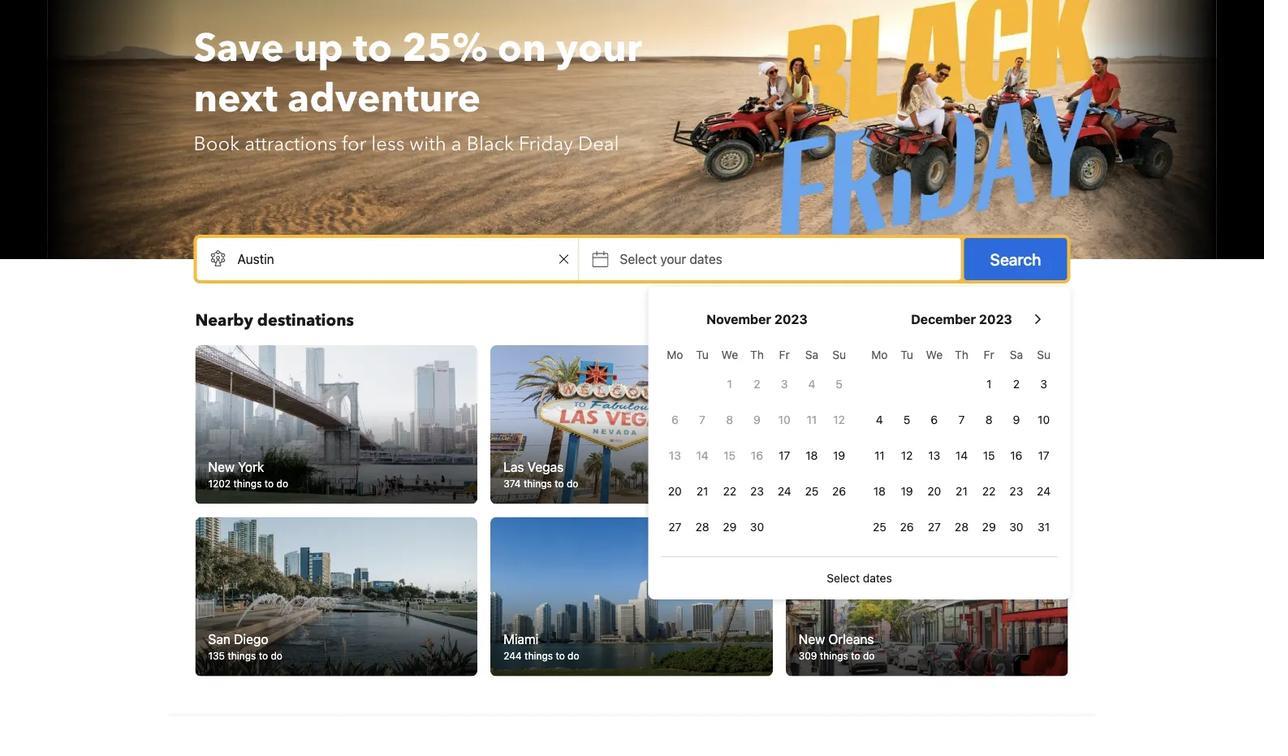 Task type: locate. For each thing, give the bounding box(es) containing it.
2 20 from the left
[[928, 485, 942, 498]]

new orleans image
[[786, 517, 1068, 676]]

29 right 28 checkbox
[[723, 520, 737, 534]]

29
[[723, 520, 737, 534], [983, 520, 996, 534]]

1 vertical spatial 4
[[876, 413, 884, 426]]

30
[[750, 520, 764, 534], [1010, 520, 1024, 534]]

0 horizontal spatial 25
[[805, 485, 819, 498]]

1 16 from the left
[[751, 449, 764, 462]]

0 horizontal spatial 2
[[754, 377, 761, 391]]

1 horizontal spatial 29
[[983, 520, 996, 534]]

0 horizontal spatial 10
[[779, 413, 791, 426]]

1 su from the left
[[833, 348, 846, 361]]

22 December 2023 checkbox
[[976, 475, 1003, 508]]

2 fr from the left
[[984, 348, 995, 361]]

1 left 2 december 2023 "checkbox"
[[987, 377, 992, 391]]

we
[[722, 348, 738, 361], [926, 348, 943, 361]]

new up 1202
[[208, 459, 235, 474]]

things inside key west 117 things to do
[[816, 478, 845, 489]]

we down december
[[926, 348, 943, 361]]

16 inside checkbox
[[751, 449, 764, 462]]

1 horizontal spatial 25
[[873, 520, 887, 534]]

0 horizontal spatial fr
[[780, 348, 790, 361]]

11 left 12 december 2023 checkbox
[[875, 449, 885, 462]]

to right 244
[[556, 650, 565, 661]]

13 inside option
[[929, 449, 941, 462]]

25 left 26 december 2023 option
[[873, 520, 887, 534]]

27 November 2023 checkbox
[[662, 511, 689, 543]]

1 horizontal spatial 15
[[983, 449, 996, 462]]

7 for 7 december 2023 checkbox
[[959, 413, 965, 426]]

1 horizontal spatial 19
[[901, 485, 913, 498]]

1 horizontal spatial 7
[[959, 413, 965, 426]]

12 for 12 december 2023 checkbox
[[901, 449, 913, 462]]

17 for 17 december 2023 "option"
[[1039, 449, 1050, 462]]

0 horizontal spatial 21
[[697, 485, 709, 498]]

23 December 2023 checkbox
[[1003, 475, 1031, 508]]

select your dates
[[620, 251, 723, 267]]

26 inside 26 november 2023 option
[[833, 485, 847, 498]]

22
[[723, 485, 737, 498], [983, 485, 996, 498]]

14 November 2023 checkbox
[[689, 439, 716, 472]]

1 24 from the left
[[778, 485, 792, 498]]

to right 1202
[[265, 478, 274, 489]]

12 for 12 november 2023 checkbox
[[834, 413, 846, 426]]

miami
[[504, 631, 539, 646]]

0 horizontal spatial 27
[[669, 520, 682, 534]]

sa up 2 december 2023 "checkbox"
[[1010, 348, 1024, 361]]

8 right 7 november 2023 "option" at the bottom right
[[726, 413, 734, 426]]

24 November 2023 checkbox
[[771, 475, 798, 508]]

18 inside checkbox
[[806, 449, 818, 462]]

we up 1 checkbox
[[722, 348, 738, 361]]

2023 right december
[[980, 312, 1013, 327]]

28 right "27 december 2023" option
[[955, 520, 969, 534]]

2 grid from the left
[[866, 339, 1058, 543]]

tu down december
[[901, 348, 914, 361]]

0 horizontal spatial mo
[[667, 348, 683, 361]]

10 December 2023 checkbox
[[1031, 404, 1058, 436]]

things down orleans
[[820, 650, 849, 661]]

4 inside option
[[876, 413, 884, 426]]

19 right 18 checkbox in the right of the page
[[833, 449, 846, 462]]

12 right "11 november 2023" checkbox
[[834, 413, 846, 426]]

7
[[699, 413, 706, 426], [959, 413, 965, 426]]

1 th from the left
[[751, 348, 764, 361]]

1 15 from the left
[[724, 449, 736, 462]]

1 horizontal spatial 13
[[929, 449, 941, 462]]

1 vertical spatial 5
[[904, 413, 911, 426]]

2 right 1 checkbox
[[754, 377, 761, 391]]

22 November 2023 checkbox
[[716, 475, 744, 508]]

grid
[[662, 339, 853, 543], [866, 339, 1058, 543]]

1 inside checkbox
[[727, 377, 733, 391]]

0 horizontal spatial 5
[[836, 377, 843, 391]]

13 left 14 november 2023 checkbox
[[669, 449, 681, 462]]

th
[[751, 348, 764, 361], [955, 348, 969, 361]]

1
[[727, 377, 733, 391], [987, 377, 992, 391]]

20 left the 21 november 2023 checkbox
[[668, 485, 682, 498]]

1 horizontal spatial 20
[[928, 485, 942, 498]]

2 December 2023 checkbox
[[1003, 368, 1031, 400]]

nearby destinations
[[195, 309, 354, 332]]

17 right "16 november 2023" checkbox
[[779, 449, 791, 462]]

0 horizontal spatial tu
[[696, 348, 709, 361]]

1 7 from the left
[[699, 413, 706, 426]]

31
[[1038, 520, 1050, 534]]

0 vertical spatial 25
[[805, 485, 819, 498]]

5 inside option
[[904, 413, 911, 426]]

0 horizontal spatial 13
[[669, 449, 681, 462]]

1 horizontal spatial tu
[[901, 348, 914, 361]]

2 sa from the left
[[1010, 348, 1024, 361]]

things
[[234, 478, 262, 489], [524, 478, 552, 489], [816, 478, 845, 489], [228, 650, 256, 661], [525, 650, 553, 661], [820, 650, 849, 661]]

1 horizontal spatial 10
[[1038, 413, 1050, 426]]

1 horizontal spatial th
[[955, 348, 969, 361]]

to down "diego"
[[259, 650, 268, 661]]

2 21 from the left
[[956, 485, 968, 498]]

1 horizontal spatial 9
[[1013, 413, 1020, 426]]

19
[[833, 449, 846, 462], [901, 485, 913, 498]]

14 inside checkbox
[[696, 449, 709, 462]]

25
[[805, 485, 819, 498], [873, 520, 887, 534]]

2 su from the left
[[1037, 348, 1051, 361]]

12 left the 13 december 2023 option
[[901, 449, 913, 462]]

0 vertical spatial 4
[[809, 377, 816, 391]]

1 29 from the left
[[723, 520, 737, 534]]

8 December 2023 checkbox
[[976, 404, 1003, 436]]

5 left 6 option
[[904, 413, 911, 426]]

24
[[778, 485, 792, 498], [1037, 485, 1051, 498]]

1 horizontal spatial select
[[827, 571, 860, 585]]

san diego 135 things to do
[[208, 631, 283, 661]]

1 3 from the left
[[781, 377, 788, 391]]

14 December 2023 checkbox
[[948, 439, 976, 472]]

24 for 24 checkbox
[[778, 485, 792, 498]]

9 for 9 december 2023 checkbox
[[1013, 413, 1020, 426]]

12 November 2023 checkbox
[[826, 404, 853, 436]]

mo up 6 'checkbox'
[[667, 348, 683, 361]]

2 3 from the left
[[1041, 377, 1048, 391]]

2 6 from the left
[[931, 413, 938, 426]]

0 vertical spatial your
[[556, 22, 642, 75]]

1 inside option
[[987, 377, 992, 391]]

1 horizontal spatial 12
[[901, 449, 913, 462]]

14
[[696, 449, 709, 462], [956, 449, 968, 462]]

1 tu from the left
[[696, 348, 709, 361]]

select
[[620, 251, 657, 267], [827, 571, 860, 585]]

3 December 2023 checkbox
[[1031, 368, 1058, 400]]

0 horizontal spatial new
[[208, 459, 235, 474]]

do inside las vegas 374 things to do
[[567, 478, 579, 489]]

0 vertical spatial 11
[[807, 413, 817, 426]]

7 December 2023 checkbox
[[948, 404, 976, 436]]

26 inside 26 december 2023 option
[[900, 520, 914, 534]]

1 horizontal spatial 1
[[987, 377, 992, 391]]

to down vegas
[[555, 478, 564, 489]]

15 right the 14 december 2023 option
[[983, 449, 996, 462]]

do right 374 on the bottom left of page
[[567, 478, 579, 489]]

20 right 19 option
[[928, 485, 942, 498]]

things inside new york 1202 things to do
[[234, 478, 262, 489]]

fr for december
[[984, 348, 995, 361]]

8 right 7 december 2023 checkbox
[[986, 413, 993, 426]]

1 6 from the left
[[672, 413, 679, 426]]

18 right 17 november 2023 option
[[806, 449, 818, 462]]

key
[[799, 459, 821, 474]]

0 horizontal spatial sa
[[806, 348, 819, 361]]

5 inside checkbox
[[836, 377, 843, 391]]

1 horizontal spatial mo
[[872, 348, 888, 361]]

0 horizontal spatial 20
[[668, 485, 682, 498]]

su up the 3 option
[[1037, 348, 1051, 361]]

2 8 from the left
[[986, 413, 993, 426]]

1 2023 from the left
[[775, 312, 808, 327]]

things inside las vegas 374 things to do
[[524, 478, 552, 489]]

9 right 8 'option'
[[1013, 413, 1020, 426]]

for
[[342, 130, 367, 157]]

fr up 1 december 2023 option
[[984, 348, 995, 361]]

21 November 2023 checkbox
[[689, 475, 716, 508]]

2 we from the left
[[926, 348, 943, 361]]

2 10 from the left
[[1038, 413, 1050, 426]]

1 horizontal spatial 16
[[1011, 449, 1023, 462]]

7 inside "option"
[[699, 413, 706, 426]]

1 vertical spatial 25
[[873, 520, 887, 534]]

1 horizontal spatial 23
[[1010, 485, 1024, 498]]

2 29 from the left
[[983, 520, 996, 534]]

new for new orleans
[[799, 631, 825, 646]]

8 inside checkbox
[[726, 413, 734, 426]]

2 30 from the left
[[1010, 520, 1024, 534]]

fr
[[780, 348, 790, 361], [984, 348, 995, 361]]

16 right 15 option
[[1011, 449, 1023, 462]]

28 right 27 checkbox
[[696, 520, 710, 534]]

tu
[[696, 348, 709, 361], [901, 348, 914, 361]]

27 left 28 checkbox
[[669, 520, 682, 534]]

14 for 14 november 2023 checkbox
[[696, 449, 709, 462]]

1 fr from the left
[[780, 348, 790, 361]]

2 inside checkbox
[[754, 377, 761, 391]]

2 th from the left
[[955, 348, 969, 361]]

1 horizontal spatial 17
[[1039, 449, 1050, 462]]

11 right 10 checkbox
[[807, 413, 817, 426]]

1 horizontal spatial we
[[926, 348, 943, 361]]

do right 26 november 2023 option at the right of page
[[860, 478, 871, 489]]

23 right 22 checkbox at the right bottom
[[751, 485, 764, 498]]

1 23 from the left
[[751, 485, 764, 498]]

0 horizontal spatial 15
[[724, 449, 736, 462]]

destinations
[[257, 309, 354, 332]]

su up the 5 checkbox
[[833, 348, 846, 361]]

mo up 4 december 2023 option
[[872, 348, 888, 361]]

1 9 from the left
[[754, 413, 761, 426]]

1 horizontal spatial 8
[[986, 413, 993, 426]]

november 2023
[[707, 312, 808, 327]]

15
[[724, 449, 736, 462], [983, 449, 996, 462]]

1 for december
[[987, 377, 992, 391]]

things down "diego"
[[228, 650, 256, 661]]

0 horizontal spatial 2023
[[775, 312, 808, 327]]

30 inside checkbox
[[750, 520, 764, 534]]

30 for 30 checkbox
[[750, 520, 764, 534]]

dates down 25 december 2023 option
[[863, 571, 892, 585]]

3 right 2 december 2023 "checkbox"
[[1041, 377, 1048, 391]]

new inside new orleans 309 things to do
[[799, 631, 825, 646]]

york
[[238, 459, 264, 474]]

18 for 18 checkbox in the right of the page
[[806, 449, 818, 462]]

26 November 2023 checkbox
[[826, 475, 853, 508]]

22 inside checkbox
[[723, 485, 737, 498]]

th for november
[[751, 348, 764, 361]]

things down miami
[[525, 650, 553, 661]]

16
[[751, 449, 764, 462], [1011, 449, 1023, 462]]

1 horizontal spatial 30
[[1010, 520, 1024, 534]]

1 horizontal spatial 3
[[1041, 377, 1048, 391]]

1 8 from the left
[[726, 413, 734, 426]]

2023 right november
[[775, 312, 808, 327]]

to right up
[[353, 22, 392, 75]]

6 right '5' option
[[931, 413, 938, 426]]

22 inside option
[[983, 485, 996, 498]]

things inside new orleans 309 things to do
[[820, 650, 849, 661]]

do inside new orleans 309 things to do
[[863, 650, 875, 661]]

1 we from the left
[[722, 348, 738, 361]]

3 right the 2 checkbox
[[781, 377, 788, 391]]

2 right 1 december 2023 option
[[1014, 377, 1020, 391]]

2
[[754, 377, 761, 391], [1014, 377, 1020, 391]]

21
[[697, 485, 709, 498], [956, 485, 968, 498]]

to down orleans
[[851, 650, 861, 661]]

your inside save up to 25% on your next adventure book attractions for less with a black friday deal
[[556, 22, 642, 75]]

0 horizontal spatial su
[[833, 348, 846, 361]]

2 for december
[[1014, 377, 1020, 391]]

1 vertical spatial 12
[[901, 449, 913, 462]]

on
[[498, 22, 546, 75]]

december 2023
[[911, 312, 1013, 327]]

0 horizontal spatial 22
[[723, 485, 737, 498]]

things inside miami 244 things to do
[[525, 650, 553, 661]]

1 vertical spatial 19
[[901, 485, 913, 498]]

6 inside 6 'checkbox'
[[672, 413, 679, 426]]

15 inside option
[[724, 449, 736, 462]]

1 horizontal spatial su
[[1037, 348, 1051, 361]]

12 December 2023 checkbox
[[894, 439, 921, 472]]

1 horizontal spatial 4
[[876, 413, 884, 426]]

new inside new york 1202 things to do
[[208, 459, 235, 474]]

0 horizontal spatial select
[[620, 251, 657, 267]]

17
[[779, 449, 791, 462], [1039, 449, 1050, 462]]

2 mo from the left
[[872, 348, 888, 361]]

3
[[781, 377, 788, 391], [1041, 377, 1048, 391]]

do inside key west 117 things to do
[[860, 478, 871, 489]]

dates
[[690, 251, 723, 267], [863, 571, 892, 585]]

0 horizontal spatial 18
[[806, 449, 818, 462]]

28 for 28 option
[[955, 520, 969, 534]]

to inside new orleans 309 things to do
[[851, 650, 861, 661]]

29 right 28 option
[[983, 520, 996, 534]]

key west 117 things to do
[[799, 459, 871, 489]]

1 horizontal spatial 28
[[955, 520, 969, 534]]

18 inside option
[[874, 485, 886, 498]]

1 13 from the left
[[669, 449, 681, 462]]

9 inside checkbox
[[1013, 413, 1020, 426]]

19 right 18 december 2023 option
[[901, 485, 913, 498]]

22 left 23 december 2023 checkbox at right
[[983, 485, 996, 498]]

to inside miami 244 things to do
[[556, 650, 565, 661]]

do right 244
[[568, 650, 580, 661]]

new
[[208, 459, 235, 474], [799, 631, 825, 646]]

1 horizontal spatial 27
[[928, 520, 941, 534]]

things for new york
[[234, 478, 262, 489]]

30 inside option
[[1010, 520, 1024, 534]]

to for las vegas
[[555, 478, 564, 489]]

0 horizontal spatial 14
[[696, 449, 709, 462]]

select dates
[[827, 571, 892, 585]]

3 inside option
[[1041, 377, 1048, 391]]

to
[[353, 22, 392, 75], [265, 478, 274, 489], [555, 478, 564, 489], [848, 478, 857, 489], [259, 650, 268, 661], [556, 650, 565, 661], [851, 650, 861, 661]]

19 for "19 november 2023" option
[[833, 449, 846, 462]]

1 2 from the left
[[754, 377, 761, 391]]

2 28 from the left
[[955, 520, 969, 534]]

0 horizontal spatial 6
[[672, 413, 679, 426]]

things for san diego
[[228, 650, 256, 661]]

6 left 7 november 2023 "option" at the bottom right
[[672, 413, 679, 426]]

0 horizontal spatial 16
[[751, 449, 764, 462]]

27 inside "27 december 2023" option
[[928, 520, 941, 534]]

1 20 from the left
[[668, 485, 682, 498]]

4
[[809, 377, 816, 391], [876, 413, 884, 426]]

18 left 19 option
[[874, 485, 886, 498]]

8 for 8 november 2023 checkbox
[[726, 413, 734, 426]]

1 grid from the left
[[662, 339, 853, 543]]

15 left "16 november 2023" checkbox
[[724, 449, 736, 462]]

1 vertical spatial dates
[[863, 571, 892, 585]]

2 17 from the left
[[1039, 449, 1050, 462]]

2 inside "checkbox"
[[1014, 377, 1020, 391]]

miami 244 things to do
[[504, 631, 580, 661]]

1 17 from the left
[[779, 449, 791, 462]]

6 for 6 'checkbox'
[[672, 413, 679, 426]]

17 inside 17 november 2023 option
[[779, 449, 791, 462]]

10 inside checkbox
[[1038, 413, 1050, 426]]

6 inside 6 option
[[931, 413, 938, 426]]

1 horizontal spatial 22
[[983, 485, 996, 498]]

2 23 from the left
[[1010, 485, 1024, 498]]

23 November 2023 checkbox
[[744, 475, 771, 508]]

11 November 2023 checkbox
[[798, 404, 826, 436]]

30 right 29 checkbox at the right
[[1010, 520, 1024, 534]]

1 vertical spatial select
[[827, 571, 860, 585]]

1 horizontal spatial 11
[[875, 449, 885, 462]]

0 horizontal spatial 12
[[834, 413, 846, 426]]

1 vertical spatial your
[[661, 251, 687, 267]]

25 for the '25' option at the bottom right of page
[[805, 485, 819, 498]]

3 for november 2023
[[781, 377, 788, 391]]

0 vertical spatial select
[[620, 251, 657, 267]]

new york 1202 things to do
[[208, 459, 288, 489]]

26
[[833, 485, 847, 498], [900, 520, 914, 534]]

0 horizontal spatial 1
[[727, 377, 733, 391]]

3 inside option
[[781, 377, 788, 391]]

1 vertical spatial 11
[[875, 449, 885, 462]]

do right 1202
[[277, 478, 288, 489]]

1 vertical spatial new
[[799, 631, 825, 646]]

1 30 from the left
[[750, 520, 764, 534]]

tu for november
[[696, 348, 709, 361]]

2 15 from the left
[[983, 449, 996, 462]]

select for select dates
[[827, 571, 860, 585]]

9 right 8 november 2023 checkbox
[[754, 413, 761, 426]]

0 horizontal spatial 19
[[833, 449, 846, 462]]

0 vertical spatial 18
[[806, 449, 818, 462]]

to inside key west 117 things to do
[[848, 478, 857, 489]]

to inside san diego 135 things to do
[[259, 650, 268, 661]]

27
[[669, 520, 682, 534], [928, 520, 941, 534]]

0 horizontal spatial 23
[[751, 485, 764, 498]]

4 right 3 november 2023 option
[[809, 377, 816, 391]]

things inside san diego 135 things to do
[[228, 650, 256, 661]]

tu down november
[[696, 348, 709, 361]]

las vegas 374 things to do
[[504, 459, 579, 489]]

do for new york
[[277, 478, 288, 489]]

0 vertical spatial new
[[208, 459, 235, 474]]

4 December 2023 checkbox
[[866, 404, 894, 436]]

1 for november
[[727, 377, 733, 391]]

th up the 2 checkbox
[[751, 348, 764, 361]]

do down orleans
[[863, 650, 875, 661]]

0 vertical spatial 19
[[833, 449, 846, 462]]

mo
[[667, 348, 683, 361], [872, 348, 888, 361]]

0 horizontal spatial 9
[[754, 413, 761, 426]]

0 horizontal spatial 24
[[778, 485, 792, 498]]

to inside las vegas 374 things to do
[[555, 478, 564, 489]]

10
[[779, 413, 791, 426], [1038, 413, 1050, 426]]

su
[[833, 348, 846, 361], [1037, 348, 1051, 361]]

9
[[754, 413, 761, 426], [1013, 413, 1020, 426]]

7 inside checkbox
[[959, 413, 965, 426]]

2 2023 from the left
[[980, 312, 1013, 327]]

15 inside 15 option
[[983, 449, 996, 462]]

1 horizontal spatial sa
[[1010, 348, 1024, 361]]

0 horizontal spatial 4
[[809, 377, 816, 391]]

1 27 from the left
[[669, 520, 682, 534]]

5 for '5' option
[[904, 413, 911, 426]]

11 for "11 november 2023" checkbox
[[807, 413, 817, 426]]

things down vegas
[[524, 478, 552, 489]]

25 down key
[[805, 485, 819, 498]]

17 inside 17 december 2023 "option"
[[1039, 449, 1050, 462]]

do inside san diego 135 things to do
[[271, 650, 283, 661]]

1 10 from the left
[[779, 413, 791, 426]]

2023 for november 2023
[[775, 312, 808, 327]]

20
[[668, 485, 682, 498], [928, 485, 942, 498]]

2 9 from the left
[[1013, 413, 1020, 426]]

th down the december 2023
[[955, 348, 969, 361]]

24 left 117
[[778, 485, 792, 498]]

do for new orleans
[[863, 650, 875, 661]]

7 left 8 november 2023 checkbox
[[699, 413, 706, 426]]

17 right 16 option at bottom right
[[1039, 449, 1050, 462]]

18
[[806, 449, 818, 462], [874, 485, 886, 498]]

0 horizontal spatial 11
[[807, 413, 817, 426]]

1 horizontal spatial 2023
[[980, 312, 1013, 327]]

8 for 8 'option'
[[986, 413, 993, 426]]

14 right the 13 december 2023 option
[[956, 449, 968, 462]]

0 horizontal spatial we
[[722, 348, 738, 361]]

14 inside option
[[956, 449, 968, 462]]

2 2 from the left
[[1014, 377, 1020, 391]]

13 inside 13 option
[[669, 449, 681, 462]]

8 inside 'option'
[[986, 413, 993, 426]]

16 right the 15 option
[[751, 449, 764, 462]]

28 for 28 checkbox
[[696, 520, 710, 534]]

1 horizontal spatial grid
[[866, 339, 1058, 543]]

to inside new york 1202 things to do
[[265, 478, 274, 489]]

24 right 23 december 2023 checkbox at right
[[1037, 485, 1051, 498]]

21 right 20 november 2023 checkbox at the right
[[697, 485, 709, 498]]

10 right 9 november 2023 "option"
[[779, 413, 791, 426]]

1 horizontal spatial fr
[[984, 348, 995, 361]]

1 sa from the left
[[806, 348, 819, 361]]

0 horizontal spatial 28
[[696, 520, 710, 534]]

21 right 20 december 2023 checkbox
[[956, 485, 968, 498]]

1 horizontal spatial new
[[799, 631, 825, 646]]

book
[[194, 130, 240, 157]]

sa
[[806, 348, 819, 361], [1010, 348, 1024, 361]]

12
[[834, 413, 846, 426], [901, 449, 913, 462]]

0 vertical spatial dates
[[690, 251, 723, 267]]

13 left the 14 december 2023 option
[[929, 449, 941, 462]]

18 November 2023 checkbox
[[798, 439, 826, 472]]

2 1 from the left
[[987, 377, 992, 391]]

search
[[991, 249, 1042, 268]]

22 right the 21 november 2023 checkbox
[[723, 485, 737, 498]]

28 inside checkbox
[[696, 520, 710, 534]]

miami image
[[491, 517, 773, 676]]

374
[[504, 478, 521, 489]]

december
[[911, 312, 976, 327]]

14 right 13 option
[[696, 449, 709, 462]]

do
[[277, 478, 288, 489], [567, 478, 579, 489], [860, 478, 871, 489], [271, 650, 283, 661], [568, 650, 580, 661], [863, 650, 875, 661]]

2 22 from the left
[[983, 485, 996, 498]]

1 22 from the left
[[723, 485, 737, 498]]

next
[[194, 72, 278, 125]]

28 inside option
[[955, 520, 969, 534]]

1 28 from the left
[[696, 520, 710, 534]]

5
[[836, 377, 843, 391], [904, 413, 911, 426]]

1 vertical spatial 18
[[874, 485, 886, 498]]

16 inside option
[[1011, 449, 1023, 462]]

2 16 from the left
[[1011, 449, 1023, 462]]

6
[[672, 413, 679, 426], [931, 413, 938, 426]]

1 November 2023 checkbox
[[716, 368, 744, 400]]

8 November 2023 checkbox
[[716, 404, 744, 436]]

1 horizontal spatial 26
[[900, 520, 914, 534]]

1 horizontal spatial 6
[[931, 413, 938, 426]]

with
[[410, 130, 447, 157]]

new orleans 309 things to do
[[799, 631, 875, 661]]

23 inside 23 november 2023 'option'
[[751, 485, 764, 498]]

17 November 2023 checkbox
[[771, 439, 798, 472]]

1 horizontal spatial dates
[[863, 571, 892, 585]]

1 1 from the left
[[727, 377, 733, 391]]

sa for november 2023
[[806, 348, 819, 361]]

13 for 13 option
[[669, 449, 681, 462]]

fr for november
[[780, 348, 790, 361]]

2 tu from the left
[[901, 348, 914, 361]]

1 14 from the left
[[696, 449, 709, 462]]

2 27 from the left
[[928, 520, 941, 534]]

fr up 3 november 2023 option
[[780, 348, 790, 361]]

1 horizontal spatial 14
[[956, 449, 968, 462]]

friday
[[519, 130, 573, 157]]

your
[[556, 22, 642, 75], [661, 251, 687, 267]]

do inside new york 1202 things to do
[[277, 478, 288, 489]]

save up to 25% on your next adventure book attractions for less with a black friday deal
[[194, 22, 642, 157]]

0 horizontal spatial 26
[[833, 485, 847, 498]]

27 inside 27 checkbox
[[669, 520, 682, 534]]

23 inside 23 december 2023 checkbox
[[1010, 485, 1024, 498]]

11
[[807, 413, 817, 426], [875, 449, 885, 462]]

do inside miami 244 things to do
[[568, 650, 580, 661]]

7 right 6 option
[[959, 413, 965, 426]]

to down west
[[848, 478, 857, 489]]

13
[[669, 449, 681, 462], [929, 449, 941, 462]]

10 November 2023 checkbox
[[771, 404, 798, 436]]

2 13 from the left
[[929, 449, 941, 462]]

10 right 9 december 2023 checkbox
[[1038, 413, 1050, 426]]

things down york
[[234, 478, 262, 489]]

1 horizontal spatial 24
[[1037, 485, 1051, 498]]

mo for november
[[667, 348, 683, 361]]

5 right the '4' 'checkbox'
[[836, 377, 843, 391]]

1 left the 2 checkbox
[[727, 377, 733, 391]]

26 right 25 december 2023 option
[[900, 520, 914, 534]]

0 vertical spatial 12
[[834, 413, 846, 426]]

1 horizontal spatial 5
[[904, 413, 911, 426]]

9 for 9 november 2023 "option"
[[754, 413, 761, 426]]

dates up november
[[690, 251, 723, 267]]

28
[[696, 520, 710, 534], [955, 520, 969, 534]]

2 24 from the left
[[1037, 485, 1051, 498]]

0 horizontal spatial 17
[[779, 449, 791, 462]]

4 left '5' option
[[876, 413, 884, 426]]

0 horizontal spatial 3
[[781, 377, 788, 391]]

0 horizontal spatial 7
[[699, 413, 706, 426]]

9 inside "option"
[[754, 413, 761, 426]]

19 November 2023 checkbox
[[826, 439, 853, 472]]

do right the 135 at left bottom
[[271, 650, 283, 661]]

0 horizontal spatial grid
[[662, 339, 853, 543]]

las vegas image
[[491, 345, 773, 504]]

23 right 22 december 2023 option
[[1010, 485, 1024, 498]]

2 7 from the left
[[959, 413, 965, 426]]

0 horizontal spatial 30
[[750, 520, 764, 534]]

10 inside checkbox
[[779, 413, 791, 426]]

new up 309
[[799, 631, 825, 646]]

1 21 from the left
[[697, 485, 709, 498]]

2023
[[775, 312, 808, 327], [980, 312, 1013, 327]]

things down west
[[816, 478, 845, 489]]

8
[[726, 413, 734, 426], [986, 413, 993, 426]]

1 horizontal spatial 2
[[1014, 377, 1020, 391]]

23
[[751, 485, 764, 498], [1010, 485, 1024, 498]]

26 down west
[[833, 485, 847, 498]]

18 for 18 december 2023 option
[[874, 485, 886, 498]]

1 mo from the left
[[667, 348, 683, 361]]

2 14 from the left
[[956, 449, 968, 462]]

4 inside 'checkbox'
[[809, 377, 816, 391]]

30 right 29 november 2023 checkbox
[[750, 520, 764, 534]]

things for key west
[[816, 478, 845, 489]]

sa up the '4' 'checkbox'
[[806, 348, 819, 361]]

27 right 26 december 2023 option
[[928, 520, 941, 534]]

we for november
[[722, 348, 738, 361]]

21 December 2023 checkbox
[[948, 475, 976, 508]]



Task type: describe. For each thing, give the bounding box(es) containing it.
20 for 20 november 2023 checkbox at the right
[[668, 485, 682, 498]]

22 for 22 december 2023 option
[[983, 485, 996, 498]]

san diego image
[[195, 517, 478, 676]]

1202
[[208, 478, 231, 489]]

30 for 30 december 2023 option
[[1010, 520, 1024, 534]]

key west image
[[786, 345, 1068, 504]]

19 December 2023 checkbox
[[894, 475, 921, 508]]

29 December 2023 checkbox
[[976, 511, 1003, 543]]

a
[[451, 130, 462, 157]]

4 for 4 december 2023 option
[[876, 413, 884, 426]]

search button
[[965, 238, 1068, 280]]

28 November 2023 checkbox
[[689, 511, 716, 543]]

to for new orleans
[[851, 650, 861, 661]]

23 for 23 december 2023 checkbox at right
[[1010, 485, 1024, 498]]

up
[[294, 22, 343, 75]]

3 November 2023 checkbox
[[771, 368, 798, 400]]

117
[[799, 478, 814, 489]]

things for las vegas
[[524, 478, 552, 489]]

5 for the 5 checkbox
[[836, 377, 843, 391]]

deal
[[578, 130, 619, 157]]

16 December 2023 checkbox
[[1003, 439, 1031, 472]]

2 for november
[[754, 377, 761, 391]]

las
[[504, 459, 524, 474]]

25%
[[402, 22, 488, 75]]

30 December 2023 checkbox
[[1003, 511, 1031, 543]]

4 November 2023 checkbox
[[798, 368, 826, 400]]

1 horizontal spatial your
[[661, 251, 687, 267]]

su for november 2023
[[833, 348, 846, 361]]

save
[[194, 22, 284, 75]]

21 for 21 december 2023 checkbox
[[956, 485, 968, 498]]

9 December 2023 checkbox
[[1003, 404, 1031, 436]]

vegas
[[528, 459, 564, 474]]

21 for the 21 november 2023 checkbox
[[697, 485, 709, 498]]

135
[[208, 650, 225, 661]]

new for new york
[[208, 459, 235, 474]]

26 for 26 november 2023 option at the right of page
[[833, 485, 847, 498]]

2023 for december 2023
[[980, 312, 1013, 327]]

23 for 23 november 2023 'option'
[[751, 485, 764, 498]]

2 November 2023 checkbox
[[744, 368, 771, 400]]

Where are you going? search field
[[197, 238, 579, 280]]

to for key west
[[848, 478, 857, 489]]

november
[[707, 312, 772, 327]]

26 December 2023 checkbox
[[894, 511, 921, 543]]

6 for 6 option
[[931, 413, 938, 426]]

15 December 2023 checkbox
[[976, 439, 1003, 472]]

diego
[[234, 631, 268, 646]]

10 for 10 checkbox
[[779, 413, 791, 426]]

15 for 15 option
[[983, 449, 996, 462]]

4 for the '4' 'checkbox'
[[809, 377, 816, 391]]

27 December 2023 checkbox
[[921, 511, 948, 543]]

7 for 7 november 2023 "option" at the bottom right
[[699, 413, 706, 426]]

th for december
[[955, 348, 969, 361]]

we for december
[[926, 348, 943, 361]]

24 for 24 december 2023 checkbox
[[1037, 485, 1051, 498]]

31 December 2023 checkbox
[[1031, 511, 1058, 543]]

5 November 2023 checkbox
[[826, 368, 853, 400]]

nearby
[[195, 309, 253, 332]]

30 November 2023 checkbox
[[744, 511, 771, 543]]

new york image
[[195, 345, 478, 504]]

16 November 2023 checkbox
[[744, 439, 771, 472]]

select for select your dates
[[620, 251, 657, 267]]

25 November 2023 checkbox
[[798, 475, 826, 508]]

309
[[799, 650, 818, 661]]

0 horizontal spatial dates
[[690, 251, 723, 267]]

29 for 29 checkbox at the right
[[983, 520, 996, 534]]

22 for 22 checkbox at the right bottom
[[723, 485, 737, 498]]

tu for december
[[901, 348, 914, 361]]

15 November 2023 checkbox
[[716, 439, 744, 472]]

5 December 2023 checkbox
[[894, 404, 921, 436]]

attractions
[[245, 130, 337, 157]]

14 for the 14 december 2023 option
[[956, 449, 968, 462]]

less
[[371, 130, 405, 157]]

28 December 2023 checkbox
[[948, 511, 976, 543]]

things for new orleans
[[820, 650, 849, 661]]

29 November 2023 checkbox
[[716, 511, 744, 543]]

16 for "16 november 2023" checkbox
[[751, 449, 764, 462]]

20 December 2023 checkbox
[[921, 475, 948, 508]]

13 for the 13 december 2023 option
[[929, 449, 941, 462]]

13 December 2023 checkbox
[[921, 439, 948, 472]]

to for new york
[[265, 478, 274, 489]]

sa for december 2023
[[1010, 348, 1024, 361]]

24 December 2023 checkbox
[[1031, 475, 1058, 508]]

grid for november
[[662, 339, 853, 543]]

su for december 2023
[[1037, 348, 1051, 361]]

7 November 2023 checkbox
[[689, 404, 716, 436]]

29 for 29 november 2023 checkbox
[[723, 520, 737, 534]]

1 December 2023 checkbox
[[976, 368, 1003, 400]]

black
[[467, 130, 514, 157]]

17 December 2023 checkbox
[[1031, 439, 1058, 472]]

13 November 2023 checkbox
[[662, 439, 689, 472]]

11 for 11 checkbox
[[875, 449, 885, 462]]

do for san diego
[[271, 650, 283, 661]]

15 for the 15 option
[[724, 449, 736, 462]]

244
[[504, 650, 522, 661]]

19 for 19 option
[[901, 485, 913, 498]]

18 December 2023 checkbox
[[866, 475, 894, 508]]

to for san diego
[[259, 650, 268, 661]]

9 November 2023 checkbox
[[744, 404, 771, 436]]

6 November 2023 checkbox
[[662, 404, 689, 436]]

20 for 20 december 2023 checkbox
[[928, 485, 942, 498]]

27 for "27 december 2023" option
[[928, 520, 941, 534]]

10 for 10 december 2023 checkbox on the right of page
[[1038, 413, 1050, 426]]

grid for december
[[866, 339, 1058, 543]]

adventure
[[288, 72, 481, 125]]

16 for 16 option at bottom right
[[1011, 449, 1023, 462]]

west
[[824, 459, 854, 474]]

27 for 27 checkbox
[[669, 520, 682, 534]]

17 for 17 november 2023 option
[[779, 449, 791, 462]]

11 December 2023 checkbox
[[866, 439, 894, 472]]

26 for 26 december 2023 option
[[900, 520, 914, 534]]

do for las vegas
[[567, 478, 579, 489]]

do for key west
[[860, 478, 871, 489]]

3 for december 2023
[[1041, 377, 1048, 391]]

20 November 2023 checkbox
[[662, 475, 689, 508]]

25 for 25 december 2023 option
[[873, 520, 887, 534]]

6 December 2023 checkbox
[[921, 404, 948, 436]]

orleans
[[829, 631, 874, 646]]

25 December 2023 checkbox
[[866, 511, 894, 543]]

to inside save up to 25% on your next adventure book attractions for less with a black friday deal
[[353, 22, 392, 75]]

mo for december
[[872, 348, 888, 361]]

san
[[208, 631, 231, 646]]



Task type: vqa. For each thing, say whether or not it's contained in the screenshot.
rightmost 22
yes



